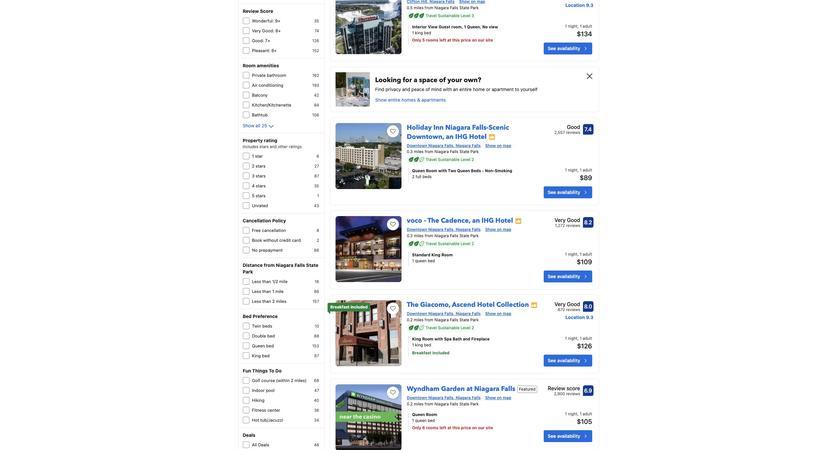 Task type: describe. For each thing, give the bounding box(es) containing it.
and inside property rating includes stars and other ratings
[[270, 144, 277, 149]]

standard king room link
[[412, 252, 524, 258]]

falls down garden
[[450, 402, 458, 406]]

$134
[[577, 30, 592, 37]]

1 vertical spatial 3
[[252, 173, 255, 179]]

0.5
[[407, 5, 413, 10]]

2 inside queen room with two queen beds - non-smoking 2 full beds
[[412, 174, 415, 179]]

with inside looking for a space of your own? find privacy and peace of mind with an entire home or apartment to yourself
[[443, 86, 452, 92]]

for
[[403, 75, 412, 84]]

miles right 0.5
[[414, 5, 424, 10]]

good 2,557 reviews
[[554, 124, 580, 135]]

this inside queen room 1 queen bed only 6 rooms left at this price on our site
[[452, 425, 460, 430]]

than for 1/2
[[262, 279, 271, 284]]

or
[[486, 86, 490, 92]]

see availability for wyndham garden at niagara falls
[[548, 433, 580, 439]]

1 see availability link from the top
[[544, 42, 592, 54]]

left inside queen room 1 queen bed only 6 rooms left at this price on our site
[[440, 425, 446, 430]]

ratings
[[289, 144, 302, 149]]

on for an
[[497, 227, 502, 232]]

pleasant: 6+
[[252, 48, 277, 53]]

wyndham garden at niagara falls image
[[336, 384, 402, 450]]

see availability for voco - the cadence, an ihg hotel
[[548, 274, 580, 279]]

only inside queen room 1 queen bed only 6 rooms left at this price on our site
[[412, 425, 421, 430]]

king room with spa bath and fireplace 1 king bed breakfast included
[[412, 337, 490, 355]]

view
[[489, 24, 498, 29]]

falls down wyndham garden at niagara falls
[[472, 395, 481, 400]]

show inside show entire homes & apartments button
[[375, 97, 387, 102]]

voco
[[407, 216, 422, 225]]

see availability link for voco - the cadence, an ihg hotel
[[544, 271, 592, 283]]

cancellation policy
[[243, 218, 286, 223]]

twin
[[252, 323, 261, 329]]

apartments
[[422, 97, 446, 102]]

0.2 for the
[[407, 317, 413, 322]]

room for the
[[422, 337, 433, 342]]

10
[[315, 324, 319, 329]]

126
[[312, 38, 319, 43]]

falls down ascend
[[450, 317, 458, 322]]

2 vertical spatial an
[[472, 216, 480, 225]]

miles for wyndham
[[414, 402, 424, 406]]

park up 'queen,' at the top right of the page
[[470, 5, 479, 10]]

show on map for scenic
[[485, 143, 511, 148]]

this property is part of our preferred partner program. it's committed to providing excellent service and good value. it'll pay us a higher commission if you make a booking. image for voco - the cadence, an ihg hotel
[[515, 218, 522, 224]]

queen room 1 queen bed only 6 rooms left at this price on our site
[[412, 412, 493, 430]]

rooms inside the interior view guest room, 1 queen, no view 1 king bed only 5 rooms left at this price on our site
[[426, 37, 438, 42]]

falls down 'cadence,'
[[450, 233, 458, 238]]

40
[[314, 398, 319, 403]]

1 location from the top
[[565, 2, 585, 8]]

and inside king room with spa bath and fireplace 1 king bed breakfast included
[[463, 337, 470, 342]]

entire inside button
[[388, 97, 400, 102]]

$89
[[580, 174, 592, 182]]

2 down less than 1 mile
[[272, 299, 275, 304]]

reviews inside good 2,557 reviews
[[566, 130, 580, 135]]

night for holiday inn niagara falls-scenic downtown, an ihg hotel
[[568, 168, 578, 173]]

queen,
[[467, 24, 481, 29]]

hot
[[252, 417, 259, 423]]

0 vertical spatial 6
[[317, 154, 319, 159]]

less for less than 1/2 mile
[[252, 279, 261, 284]]

sustainable for niagara
[[438, 157, 460, 162]]

rooms inside queen room 1 queen bed only 6 rooms left at this price on our site
[[426, 425, 439, 430]]

1 vertical spatial no
[[252, 247, 258, 253]]

beds inside queen room with two queen beds - non-smoking 2 full beds
[[423, 174, 432, 179]]

standard king room 1 queen bed
[[412, 252, 453, 263]]

queen for queen room 1 queen bed only 6 rooms left at this price on our site
[[412, 412, 425, 417]]

7+
[[265, 38, 270, 43]]

own?
[[464, 75, 481, 84]]

from for holiday
[[425, 149, 433, 154]]

157
[[313, 299, 319, 304]]

non-
[[485, 168, 495, 173]]

bed inside standard king room 1 queen bed
[[428, 258, 435, 263]]

park inside distance from niagara falls state park
[[243, 269, 253, 275]]

conditioning
[[259, 82, 283, 88]]

less than 1/2 mile
[[252, 279, 287, 284]]

falls, for the
[[444, 227, 455, 232]]

a
[[414, 75, 417, 84]]

1 sustainable from the top
[[438, 13, 460, 18]]

availability for holiday inn niagara falls-scenic downtown, an ihg hotel
[[557, 190, 580, 195]]

stars for 5 stars
[[256, 193, 266, 198]]

reviews for 8.0
[[566, 307, 580, 312]]

, for wyndham garden at niagara falls
[[578, 411, 579, 416]]

room up private
[[243, 63, 256, 68]]

queen for queen room with two queen beds - non-smoking 2 full beds
[[412, 168, 425, 173]]

2 down 1 star
[[252, 163, 254, 169]]

queen for queen bed
[[252, 343, 265, 348]]

indoor
[[252, 388, 265, 393]]

adult for holiday inn niagara falls-scenic downtown, an ihg hotel
[[583, 168, 592, 173]]

84
[[314, 103, 319, 108]]

0 horizontal spatial the
[[407, 300, 419, 309]]

1 vertical spatial -
[[424, 216, 426, 225]]

niagara inside distance from niagara falls state park
[[276, 262, 293, 268]]

1 vertical spatial good:
[[252, 38, 264, 43]]

review for score
[[243, 8, 259, 14]]

at inside the interior view guest room, 1 queen, no view 1 king bed only 5 rooms left at this price on our site
[[447, 37, 451, 42]]

pleasant:
[[252, 48, 270, 53]]

only inside the interior view guest room, 1 queen, no view 1 king bed only 5 rooms left at this price on our site
[[412, 37, 421, 42]]

show on map for falls
[[485, 395, 511, 400]]

2 left miles)
[[291, 378, 293, 383]]

show for voco - the cadence, an ihg hotel
[[485, 227, 496, 232]]

to
[[515, 86, 519, 92]]

mind
[[431, 86, 442, 92]]

book
[[252, 238, 262, 243]]

35 for 4 stars
[[314, 183, 319, 188]]

smoking
[[495, 168, 512, 173]]

golf
[[252, 378, 260, 383]]

card
[[292, 238, 301, 243]]

very good element for 8.2
[[555, 216, 580, 224]]

86 for no prepayment
[[314, 248, 319, 253]]

good for 8.2
[[567, 217, 580, 223]]

stars for 2 stars
[[256, 163, 266, 169]]

2 down "8"
[[317, 238, 319, 243]]

falls, for ascend
[[444, 311, 455, 316]]

2 vertical spatial hotel
[[477, 300, 495, 309]]

air
[[252, 82, 257, 88]]

review score element
[[548, 384, 580, 392]]

inn
[[433, 123, 444, 132]]

at inside queen room 1 queen bed only 6 rooms left at this price on our site
[[447, 425, 451, 430]]

falls down the giacomo, ascend hotel collection
[[472, 311, 481, 316]]

42
[[314, 93, 319, 98]]

less for less than 1 mile
[[252, 289, 261, 294]]

room for wyndham
[[426, 412, 437, 417]]

1 vertical spatial at
[[466, 384, 473, 393]]

reviews for 8.2
[[566, 223, 580, 228]]

152
[[312, 48, 319, 53]]

mile for less than 1 mile
[[275, 289, 284, 294]]

6+
[[271, 48, 277, 53]]

holiday inn niagara falls-scenic downtown, an ihg hotel image
[[336, 123, 402, 189]]

162
[[312, 73, 319, 78]]

870
[[558, 307, 565, 312]]

1 level from the top
[[461, 13, 470, 18]]

free cancellation
[[252, 228, 286, 233]]

2 location 9.3 from the top
[[565, 315, 593, 320]]

space
[[419, 75, 437, 84]]

1 vertical spatial hotel
[[495, 216, 513, 225]]

falls left the featured
[[501, 384, 515, 393]]

room inside standard king room 1 queen bed
[[441, 252, 453, 257]]

1 vertical spatial beds
[[262, 323, 272, 329]]

falls up two
[[450, 149, 458, 154]]

featured
[[519, 387, 536, 392]]

queen room with two queen beds - non-smoking link
[[412, 168, 524, 174]]

, for the giacomo, ascend hotel collection
[[578, 336, 579, 341]]

falls-
[[472, 123, 489, 132]]

from right 0.5
[[425, 5, 433, 10]]

from for wyndham
[[425, 402, 433, 406]]

private
[[252, 73, 266, 78]]

show for holiday inn niagara falls-scenic downtown, an ihg hotel
[[485, 143, 496, 148]]

standard
[[412, 252, 430, 257]]

1,272
[[555, 223, 565, 228]]

show all 25 button
[[243, 122, 275, 130]]

king inside king room with spa bath and fireplace 1 king bed breakfast included
[[415, 343, 423, 347]]

collection
[[496, 300, 529, 309]]

beds
[[471, 168, 481, 173]]

1 horizontal spatial of
[[439, 75, 446, 84]]

show entire homes & apartments
[[375, 97, 446, 102]]

king for room
[[412, 337, 421, 342]]

air conditioning
[[252, 82, 283, 88]]

2 up beds
[[472, 157, 474, 162]]

show inside show all 25 dropdown button
[[243, 123, 254, 128]]

review score
[[243, 8, 273, 14]]

adult for wyndham garden at niagara falls
[[583, 411, 592, 416]]

scored 6.9 element
[[583, 385, 593, 396]]

than for 1
[[262, 289, 271, 294]]

6 inside queen room 1 queen bed only 6 rooms left at this price on our site
[[422, 425, 425, 430]]

106
[[312, 113, 319, 117]]

garden
[[441, 384, 465, 393]]

kitchen/kitchenette
[[252, 102, 291, 108]]

1 availability from the top
[[557, 45, 580, 51]]

0 horizontal spatial breakfast
[[330, 305, 350, 310]]

1 inside standard king room 1 queen bed
[[412, 258, 414, 263]]

scored 7.4 element
[[583, 124, 593, 134]]

all
[[252, 442, 257, 447]]

see availability for holiday inn niagara falls-scenic downtown, an ihg hotel
[[548, 190, 580, 195]]

miles)
[[295, 378, 307, 383]]

all
[[256, 123, 260, 128]]

this property is part of our preferred partner program. it's committed to providing excellent service and good value. it'll pay us a higher commission if you make a booking. image for holiday inn niagara falls-scenic downtown, an ihg hotel
[[489, 134, 495, 140]]

downtown niagara falls, niagara falls for -
[[407, 227, 481, 232]]

score
[[260, 8, 273, 14]]

0 vertical spatial 3
[[472, 13, 474, 18]]

falls, for niagara
[[444, 143, 455, 148]]

(within
[[276, 378, 290, 383]]

1 see availability from the top
[[548, 45, 580, 51]]

miles for voco
[[414, 233, 424, 238]]

room amenities
[[243, 63, 279, 68]]

34
[[314, 418, 319, 423]]

0 vertical spatial good:
[[262, 28, 274, 33]]

stars for 4 stars
[[256, 183, 266, 188]]

night inside 1 night , 1 adult $134
[[568, 24, 578, 29]]

8
[[317, 228, 319, 233]]

state up travel sustainable level 3 in the right top of the page
[[459, 5, 469, 10]]

wonderful: 9+
[[252, 18, 280, 23]]

with for inn
[[438, 168, 447, 173]]

see availability link for holiday inn niagara falls-scenic downtown, an ihg hotel
[[544, 187, 592, 198]]

see availability link for the giacomo, ascend hotel collection
[[544, 355, 592, 367]]

stars for 3 stars
[[256, 173, 266, 179]]

room for holiday
[[426, 168, 437, 173]]

2 up the standard king room link
[[472, 241, 474, 246]]

7.4
[[585, 126, 592, 132]]

preference
[[253, 313, 278, 319]]

home
[[473, 86, 485, 92]]

adult for the giacomo, ascend hotel collection
[[583, 336, 592, 341]]

bathroom
[[267, 73, 286, 78]]

on inside the interior view guest room, 1 queen, no view 1 king bed only 5 rooms left at this price on our site
[[472, 37, 477, 42]]

to
[[269, 368, 274, 374]]

looking for a space of your own? image
[[336, 72, 370, 106]]

night for the giacomo, ascend hotel collection
[[568, 336, 578, 341]]

good: 7+
[[252, 38, 270, 43]]

1 location 9.3 from the top
[[565, 2, 593, 8]]

distance
[[243, 262, 263, 268]]

good element
[[554, 123, 580, 131]]

falls up travel sustainable level 3 in the right top of the page
[[450, 5, 458, 10]]

2 9.3 from the top
[[586, 315, 593, 320]]

see for wyndham garden at niagara falls
[[548, 433, 556, 439]]

falls down 'falls-' at the right of page
[[472, 143, 481, 148]]

availability for the giacomo, ascend hotel collection
[[557, 358, 580, 363]]

tub/jacuzzi
[[260, 417, 283, 423]]

show on map for collection
[[485, 311, 511, 316]]

see for holiday inn niagara falls-scenic downtown, an ihg hotel
[[548, 190, 556, 195]]

prepayment
[[259, 247, 283, 253]]

see availability for the giacomo, ascend hotel collection
[[548, 358, 580, 363]]

show entire homes & apartments button
[[375, 97, 446, 103]]

0 vertical spatial very
[[252, 28, 261, 33]]

scored 8.0 element
[[583, 301, 593, 312]]

1 inside queen room 1 queen bed only 6 rooms left at this price on our site
[[412, 418, 414, 423]]

map for the giacomo, ascend hotel collection
[[503, 311, 511, 316]]

miles for holiday
[[414, 149, 424, 154]]

show for the giacomo, ascend hotel collection
[[485, 311, 496, 316]]

downtown for wyndham
[[407, 395, 427, 400]]

sustainable for the
[[438, 241, 460, 246]]

5 stars
[[252, 193, 266, 198]]

1 vertical spatial of
[[426, 86, 430, 92]]

1/2
[[272, 279, 278, 284]]

downtown for holiday
[[407, 143, 427, 148]]

, for holiday inn niagara falls-scenic downtown, an ihg hotel
[[578, 168, 579, 173]]

left inside the interior view guest room, 1 queen, no view 1 king bed only 5 rooms left at this price on our site
[[439, 37, 446, 42]]

1 night , 1 adult $126
[[565, 336, 592, 350]]



Task type: locate. For each thing, give the bounding box(es) containing it.
this property is part of our preferred partner program. it's committed to providing excellent service and good value. it'll pay us a higher commission if you make a booking. image for voco - the cadence, an ihg hotel
[[515, 218, 522, 224]]

includes
[[243, 144, 258, 149]]

falls down the voco - the cadence, an ihg hotel
[[472, 227, 481, 232]]

2 downtown from the top
[[407, 227, 427, 232]]

1 87 from the top
[[314, 174, 319, 179]]

0 vertical spatial with
[[443, 86, 452, 92]]

0 vertical spatial only
[[412, 37, 421, 42]]

1 horizontal spatial included
[[432, 350, 450, 355]]

3 than from the top
[[262, 299, 271, 304]]

1 vertical spatial 35
[[314, 183, 319, 188]]

with inside king room with spa bath and fireplace 1 king bed breakfast included
[[434, 337, 443, 342]]

level up "king room with spa bath and fireplace" link
[[461, 325, 470, 330]]

fun
[[243, 368, 251, 374]]

privacy
[[386, 86, 401, 92]]

availability down 1 night , 1 adult $89
[[557, 190, 580, 195]]

price inside the interior view guest room, 1 queen, no view 1 king bed only 5 rooms left at this price on our site
[[461, 37, 471, 42]]

very inside very good 1,272 reviews
[[555, 217, 566, 223]]

153
[[312, 343, 319, 348]]

4 reviews from the top
[[566, 391, 580, 396]]

1 good from the top
[[567, 124, 580, 130]]

2 see from the top
[[548, 190, 556, 195]]

hiking
[[252, 398, 265, 403]]

2 vertical spatial this property is part of our preferred partner program. it's committed to providing excellent service and good value. it'll pay us a higher commission if you make a booking. image
[[531, 302, 538, 308]]

this property is part of our preferred partner program. it's committed to providing excellent service and good value. it'll pay us a higher commission if you make a booking. image for the giacomo, ascend hotel collection
[[531, 302, 538, 308]]

an inside "holiday inn niagara falls-scenic downtown, an ihg hotel"
[[446, 132, 454, 141]]

3 sustainable from the top
[[438, 241, 460, 246]]

1 vertical spatial location 9.3
[[565, 315, 593, 320]]

scored 8.2 element
[[583, 217, 593, 228]]

2 price from the top
[[461, 425, 471, 430]]

this property is part of our preferred partner program. it's committed to providing excellent service and good value. it'll pay us a higher commission if you make a booking. image
[[489, 134, 495, 140], [515, 218, 522, 224], [531, 302, 538, 308]]

state for the
[[459, 317, 469, 322]]

bed inside the interior view guest room, 1 queen, no view 1 king bed only 5 rooms left at this price on our site
[[424, 30, 431, 35]]

falls, for at
[[444, 395, 455, 400]]

2 night from the top
[[568, 168, 578, 173]]

4 falls, from the top
[[444, 395, 455, 400]]

2 vertical spatial less
[[252, 299, 261, 304]]

47
[[314, 388, 319, 393]]

1 adult from the top
[[583, 24, 592, 29]]

5 inside the interior view guest room, 1 queen, no view 1 king bed only 5 rooms left at this price on our site
[[422, 37, 425, 42]]

0.3 miles from niagara falls state park up two
[[407, 149, 479, 154]]

night inside 1 night , 1 adult $89
[[568, 168, 578, 173]]

3 up 'queen,' at the top right of the page
[[472, 13, 474, 18]]

74
[[315, 28, 319, 33]]

review for score
[[548, 385, 565, 391]]

state for wyndham
[[459, 402, 469, 406]]

breakfast included
[[330, 305, 368, 310]]

0 horizontal spatial this property is part of our preferred partner program. it's committed to providing excellent service and good value. it'll pay us a higher commission if you make a booking. image
[[489, 134, 495, 140]]

4 see availability link from the top
[[544, 355, 592, 367]]

3 good from the top
[[567, 301, 580, 307]]

3 night from the top
[[568, 252, 578, 257]]

3 map from the top
[[503, 311, 511, 316]]

falls, down garden
[[444, 395, 455, 400]]

2 vertical spatial very
[[555, 301, 566, 307]]

0 vertical spatial entire
[[460, 86, 472, 92]]

1 night , 1 adult $105
[[565, 411, 592, 425]]

downtown down voco
[[407, 227, 427, 232]]

3 travel from the top
[[426, 241, 437, 246]]

0 vertical spatial 9.3
[[586, 2, 593, 8]]

show for wyndham garden at niagara falls
[[485, 395, 496, 400]]

4 , from the top
[[578, 336, 579, 341]]

location 9.3 up 1 night , 1 adult $134
[[565, 2, 593, 8]]

3 availability from the top
[[557, 274, 580, 279]]

at right garden
[[466, 384, 473, 393]]

from down prepayment
[[264, 262, 275, 268]]

, inside 1 night , 1 adult $105
[[578, 411, 579, 416]]

very good element left 8.0
[[555, 300, 580, 308]]

2 vertical spatial than
[[262, 299, 271, 304]]

mile
[[279, 279, 287, 284], [275, 289, 284, 294]]

1 vertical spatial queen
[[415, 418, 427, 423]]

niagara
[[434, 5, 449, 10], [445, 123, 471, 132], [428, 143, 443, 148], [456, 143, 471, 148], [435, 149, 449, 154], [428, 227, 443, 232], [456, 227, 471, 232], [435, 233, 449, 238], [276, 262, 293, 268], [428, 311, 443, 316], [456, 311, 471, 316], [434, 317, 449, 322], [474, 384, 499, 393], [428, 395, 443, 400], [456, 395, 471, 400], [434, 402, 449, 406]]

sheraton fallsview hotel image
[[336, 0, 402, 54]]

bed inside king room with spa bath and fireplace 1 king bed breakfast included
[[424, 343, 431, 347]]

1 vertical spatial location
[[565, 315, 585, 320]]

1 price from the top
[[461, 37, 471, 42]]

0.2 miles from niagara falls state park for giacomo,
[[407, 317, 479, 322]]

2 than from the top
[[262, 289, 271, 294]]

0 vertical spatial breakfast
[[330, 305, 350, 310]]

deals right all
[[258, 442, 269, 447]]

sustainable
[[438, 13, 460, 18], [438, 157, 460, 162], [438, 241, 460, 246], [438, 325, 460, 330]]

2 horizontal spatial this property is part of our preferred partner program. it's committed to providing excellent service and good value. it'll pay us a higher commission if you make a booking. image
[[531, 302, 538, 308]]

the left giacomo,
[[407, 300, 419, 309]]

downtown down wyndham
[[407, 395, 427, 400]]

queen right two
[[457, 168, 470, 173]]

3 travel sustainable level 2 from the top
[[426, 325, 474, 330]]

location 9.3
[[565, 2, 593, 8], [565, 315, 593, 320]]

see for the giacomo, ascend hotel collection
[[548, 358, 556, 363]]

3 see from the top
[[548, 274, 556, 279]]

0 horizontal spatial 3
[[252, 173, 255, 179]]

5 , from the top
[[578, 411, 579, 416]]

1 map from the top
[[503, 143, 511, 148]]

0 vertical spatial this property is part of our preferred partner program. it's committed to providing excellent service and good value. it'll pay us a higher commission if you make a booking. image
[[489, 134, 495, 140]]

1 vertical spatial good
[[567, 217, 580, 223]]

1 than from the top
[[262, 279, 271, 284]]

with for giacomo,
[[434, 337, 443, 342]]

travel sustainable level 2 for ascend
[[426, 325, 474, 330]]

5 night from the top
[[568, 411, 578, 416]]

score
[[567, 385, 580, 391]]

state inside distance from niagara falls state park
[[306, 262, 318, 268]]

all deals
[[252, 442, 269, 447]]

4 night from the top
[[568, 336, 578, 341]]

5 down interior
[[422, 37, 425, 42]]

1 vertical spatial king
[[412, 337, 421, 342]]

4 level from the top
[[461, 325, 470, 330]]

review score 2,900 reviews
[[548, 385, 580, 396]]

good for 8.0
[[567, 301, 580, 307]]

1 vertical spatial than
[[262, 289, 271, 294]]

mile right 1/2 at left
[[279, 279, 287, 284]]

2 0.3 miles from niagara falls state park from the top
[[407, 233, 479, 238]]

0 vertical spatial king
[[431, 252, 440, 257]]

0 horizontal spatial review
[[243, 8, 259, 14]]

see availability link
[[544, 42, 592, 54], [544, 187, 592, 198], [544, 271, 592, 283], [544, 355, 592, 367], [544, 430, 592, 442]]

2 location from the top
[[565, 315, 585, 320]]

2 see availability from the top
[[548, 190, 580, 195]]

1 vertical spatial with
[[438, 168, 447, 173]]

other
[[278, 144, 288, 149]]

reviews right 870
[[566, 307, 580, 312]]

site inside the interior view guest room, 1 queen, no view 1 king bed only 5 rooms left at this price on our site
[[486, 37, 493, 42]]

3 falls, from the top
[[444, 311, 455, 316]]

travel down giacomo,
[[426, 325, 437, 330]]

2 see availability link from the top
[[544, 187, 592, 198]]

night inside 1 night , 1 adult $105
[[568, 411, 578, 416]]

night inside 1 night , 1 adult $109
[[568, 252, 578, 257]]

0 vertical spatial price
[[461, 37, 471, 42]]

downtown down downtown,
[[407, 143, 427, 148]]

87 for 3 stars
[[314, 174, 319, 179]]

stars down the rating
[[259, 144, 269, 149]]

book without credit card
[[252, 238, 301, 243]]

1 vertical spatial ihg
[[482, 216, 494, 225]]

price inside queen room 1 queen bed only 6 rooms left at this price on our site
[[461, 425, 471, 430]]

see availability down 1 night , 1 adult $105
[[548, 433, 580, 439]]

without
[[263, 238, 278, 243]]

1 vertical spatial site
[[486, 425, 493, 430]]

on for scenic
[[497, 143, 502, 148]]

1 horizontal spatial beds
[[423, 174, 432, 179]]

holiday inn niagara falls-scenic downtown, an ihg hotel link
[[407, 120, 509, 141]]

adult inside 1 night , 1 adult $134
[[583, 24, 592, 29]]

free
[[252, 228, 261, 233]]

hotel inside "holiday inn niagara falls-scenic downtown, an ihg hotel"
[[469, 132, 487, 141]]

only
[[412, 37, 421, 42], [412, 425, 421, 430]]

downtown
[[407, 143, 427, 148], [407, 227, 427, 232], [407, 311, 427, 316], [407, 395, 427, 400]]

availability down 1 night , 1 adult $105
[[557, 433, 580, 439]]

night for voco - the cadence, an ihg hotel
[[568, 252, 578, 257]]

than up less than 2 miles
[[262, 289, 271, 294]]

downtown down giacomo,
[[407, 311, 427, 316]]

on
[[472, 37, 477, 42], [497, 143, 502, 148], [497, 227, 502, 232], [497, 311, 502, 316], [497, 395, 502, 400], [472, 425, 477, 430]]

3 , from the top
[[578, 252, 579, 257]]

3 reviews from the top
[[566, 307, 580, 312]]

1 vertical spatial and
[[270, 144, 277, 149]]

an right downtown,
[[446, 132, 454, 141]]

this
[[452, 37, 460, 42], [452, 425, 460, 430]]

see for voco - the cadence, an ihg hotel
[[548, 274, 556, 279]]

5 see from the top
[[548, 433, 556, 439]]

- inside queen room with two queen beds - non-smoking 2 full beds
[[482, 168, 484, 173]]

than down less than 1 mile
[[262, 299, 271, 304]]

2 downtown niagara falls, niagara falls from the top
[[407, 227, 481, 232]]

good inside good 2,557 reviews
[[567, 124, 580, 130]]

availability for wyndham garden at niagara falls
[[557, 433, 580, 439]]

from inside distance from niagara falls state park
[[264, 262, 275, 268]]

queen inside standard king room 1 queen bed
[[415, 258, 427, 263]]

double bed
[[252, 333, 275, 339]]

1 vertical spatial included
[[432, 350, 450, 355]]

4 map from the top
[[503, 395, 511, 400]]

price down the "interior view guest room, 1 queen, no view" link
[[461, 37, 471, 42]]

, inside 1 night , 1 adult $109
[[578, 252, 579, 257]]

king left the spa
[[412, 337, 421, 342]]

2 adult from the top
[[583, 168, 592, 173]]

1 vertical spatial 87
[[314, 353, 319, 358]]

2 very good element from the top
[[555, 300, 580, 308]]

private bathroom
[[252, 73, 286, 78]]

from for the
[[425, 317, 433, 322]]

site down queen room link
[[486, 425, 493, 430]]

2 travel sustainable level 2 from the top
[[426, 241, 474, 246]]

travel sustainable level 2 up the spa
[[426, 325, 474, 330]]

beds down preference
[[262, 323, 272, 329]]

than for 2
[[262, 299, 271, 304]]

4 sustainable from the top
[[438, 325, 460, 330]]

5 adult from the top
[[583, 411, 592, 416]]

1 0.2 miles from niagara falls state park from the top
[[407, 317, 479, 322]]

adult inside 1 night , 1 adult $109
[[583, 252, 592, 257]]

1 reviews from the top
[[566, 130, 580, 135]]

68
[[314, 378, 319, 383]]

2 falls, from the top
[[444, 227, 455, 232]]

1 vertical spatial our
[[478, 425, 485, 430]]

2 level from the top
[[461, 157, 470, 162]]

1 horizontal spatial review
[[548, 385, 565, 391]]

1 our from the top
[[478, 37, 485, 42]]

1 vertical spatial price
[[461, 425, 471, 430]]

,
[[578, 24, 579, 29], [578, 168, 579, 173], [578, 252, 579, 257], [578, 336, 579, 341], [578, 411, 579, 416]]

park
[[470, 5, 479, 10], [470, 149, 479, 154], [470, 233, 479, 238], [243, 269, 253, 275], [470, 317, 479, 322], [470, 402, 479, 406]]

map for voco - the cadence, an ihg hotel
[[503, 227, 511, 232]]

no inside the interior view guest room, 1 queen, no view 1 king bed only 5 rooms left at this price on our site
[[482, 24, 488, 29]]

2 map from the top
[[503, 227, 511, 232]]

park for the giacomo, ascend hotel collection
[[470, 317, 479, 322]]

1 vertical spatial 0.3 miles from niagara falls state park
[[407, 233, 479, 238]]

miles for the
[[414, 317, 424, 322]]

good left 7.4
[[567, 124, 580, 130]]

1 horizontal spatial breakfast
[[412, 350, 431, 355]]

downtown niagara falls, niagara falls down inn
[[407, 143, 481, 148]]

0 vertical spatial 0.2 miles from niagara falls state park
[[407, 317, 479, 322]]

1 night from the top
[[568, 24, 578, 29]]

show up queen room link
[[485, 395, 496, 400]]

3 see availability from the top
[[548, 274, 580, 279]]

0 vertical spatial 35
[[314, 18, 319, 23]]

0.3 for holiday inn niagara falls-scenic downtown, an ihg hotel
[[407, 149, 413, 154]]

0.3 miles from niagara falls state park for niagara
[[407, 149, 479, 154]]

86 for less than 1 mile
[[314, 289, 319, 294]]

queen down 'double' at the bottom left
[[252, 343, 265, 348]]

3 level from the top
[[461, 241, 470, 246]]

no
[[482, 24, 488, 29], [252, 247, 258, 253]]

2 show on map from the top
[[485, 227, 511, 232]]

, inside 1 night , 1 adult $89
[[578, 168, 579, 173]]

queen down standard
[[415, 258, 427, 263]]

1 0.2 from the top
[[407, 317, 413, 322]]

very good: 8+
[[252, 28, 281, 33]]

our inside the interior view guest room, 1 queen, no view 1 king bed only 5 rooms left at this price on our site
[[478, 37, 485, 42]]

9.3
[[586, 2, 593, 8], [586, 315, 593, 320]]

0 horizontal spatial no
[[252, 247, 258, 253]]

the giacomo, ascend hotel collection image
[[336, 300, 402, 366]]

6
[[317, 154, 319, 159], [422, 425, 425, 430]]

16
[[315, 279, 319, 284]]

queen inside queen room 1 queen bed only 6 rooms left at this price on our site
[[412, 412, 425, 417]]

with right mind
[[443, 86, 452, 92]]

3 stars
[[252, 173, 266, 179]]

2 vertical spatial at
[[447, 425, 451, 430]]

downtown for voco
[[407, 227, 427, 232]]

1 0.3 miles from niagara falls state park from the top
[[407, 149, 479, 154]]

breakfast inside king room with spa bath and fireplace 1 king bed breakfast included
[[412, 350, 431, 355]]

map
[[503, 143, 511, 148], [503, 227, 511, 232], [503, 311, 511, 316], [503, 395, 511, 400]]

1 horizontal spatial entire
[[460, 86, 472, 92]]

2 king from the top
[[415, 343, 423, 347]]

adult inside 1 night , 1 adult $105
[[583, 411, 592, 416]]

looking
[[375, 75, 401, 84]]

25
[[262, 123, 267, 128]]

stars inside property rating includes stars and other ratings
[[259, 144, 269, 149]]

peace
[[411, 86, 424, 92]]

3 downtown niagara falls, niagara falls from the top
[[407, 311, 481, 316]]

2 86 from the top
[[314, 289, 319, 294]]

1 vertical spatial 0.2 miles from niagara falls state park
[[407, 402, 479, 406]]

1 inside king room with spa bath and fireplace 1 king bed breakfast included
[[412, 343, 414, 347]]

0 vertical spatial site
[[486, 37, 493, 42]]

an inside looking for a space of your own? find privacy and peace of mind with an entire home or apartment to yourself
[[453, 86, 458, 92]]

fitness center
[[252, 408, 280, 413]]

0 vertical spatial no
[[482, 24, 488, 29]]

0 vertical spatial and
[[402, 86, 410, 92]]

1 9.3 from the top
[[586, 2, 593, 8]]

very good element for 8.0
[[555, 300, 580, 308]]

less up less than 1 mile
[[252, 279, 261, 284]]

our inside queen room 1 queen bed only 6 rooms left at this price on our site
[[478, 425, 485, 430]]

see availability down 1 night , 1 adult $126
[[548, 358, 580, 363]]

sustainable down 0.5 miles from niagara falls state park
[[438, 13, 460, 18]]

park for holiday inn niagara falls-scenic downtown, an ihg hotel
[[470, 149, 479, 154]]

0 vertical spatial review
[[243, 8, 259, 14]]

5 see availability link from the top
[[544, 430, 592, 442]]

1 vertical spatial this property is part of our preferred partner program. it's committed to providing excellent service and good value. it'll pay us a higher commission if you make a booking. image
[[515, 218, 522, 224]]

travel for -
[[426, 241, 437, 246]]

3 see availability link from the top
[[544, 271, 592, 283]]

reviews right 2,557
[[566, 130, 580, 135]]

0.2 miles from niagara falls state park for garden
[[407, 402, 479, 406]]

location up 1 night , 1 adult $134
[[565, 2, 585, 8]]

0 vertical spatial this property is part of our preferred partner program. it's committed to providing excellent service and good value. it'll pay us a higher commission if you make a booking. image
[[489, 134, 495, 140]]

miles down downtown,
[[414, 149, 424, 154]]

good: left 7+
[[252, 38, 264, 43]]

2 0.2 from the top
[[407, 402, 413, 406]]

0 vertical spatial an
[[453, 86, 458, 92]]

at
[[447, 37, 451, 42], [466, 384, 473, 393], [447, 425, 451, 430]]

twin beds
[[252, 323, 272, 329]]

property
[[243, 138, 263, 143]]

2 availability from the top
[[557, 190, 580, 195]]

king
[[415, 30, 423, 35], [415, 343, 423, 347]]

wyndham garden at niagara falls
[[407, 384, 515, 393]]

46
[[314, 442, 319, 447]]

king for bed
[[252, 353, 261, 358]]

very left 8.0
[[555, 301, 566, 307]]

see availability down 1 night , 1 adult $109
[[548, 274, 580, 279]]

2 vertical spatial king
[[252, 353, 261, 358]]

reviews for 6.9
[[566, 391, 580, 396]]

the right voco
[[428, 216, 439, 225]]

&
[[417, 97, 420, 102]]

from for voco
[[425, 233, 433, 238]]

1 vertical spatial rooms
[[426, 425, 439, 430]]

0 vertical spatial 87
[[314, 174, 319, 179]]

0 vertical spatial the
[[428, 216, 439, 225]]

very up good: 7+
[[252, 28, 261, 33]]

$105
[[577, 418, 592, 425]]

than left 1/2 at left
[[262, 279, 271, 284]]

travel up view at the right of page
[[426, 13, 437, 18]]

1 35 from the top
[[314, 18, 319, 23]]

1 only from the top
[[412, 37, 421, 42]]

1 vertical spatial this
[[452, 425, 460, 430]]

downtown niagara falls, niagara falls for garden
[[407, 395, 481, 400]]

1 , from the top
[[578, 24, 579, 29]]

0 horizontal spatial 5
[[252, 193, 255, 198]]

, inside 1 night , 1 adult $126
[[578, 336, 579, 341]]

travel down downtown,
[[426, 157, 437, 162]]

park for wyndham garden at niagara falls
[[470, 402, 479, 406]]

2 good from the top
[[567, 217, 580, 223]]

1 see from the top
[[548, 45, 556, 51]]

4 travel from the top
[[426, 325, 437, 330]]

entire down privacy
[[388, 97, 400, 102]]

2 up "king room with spa bath and fireplace" link
[[472, 325, 474, 330]]

travel sustainable level 2
[[426, 157, 474, 162], [426, 241, 474, 246], [426, 325, 474, 330]]

review
[[243, 8, 259, 14], [548, 385, 565, 391]]

star
[[255, 153, 263, 159]]

1 vertical spatial this property is part of our preferred partner program. it's committed to providing excellent service and good value. it'll pay us a higher commission if you make a booking. image
[[515, 218, 522, 224]]

3 less from the top
[[252, 299, 261, 304]]

travel for giacomo,
[[426, 325, 437, 330]]

0 vertical spatial queen
[[415, 258, 427, 263]]

0 horizontal spatial entire
[[388, 97, 400, 102]]

from
[[425, 5, 433, 10], [425, 149, 433, 154], [425, 233, 433, 238], [264, 262, 275, 268], [425, 317, 433, 322], [425, 402, 433, 406]]

5 availability from the top
[[557, 433, 580, 439]]

our down queen room link
[[478, 425, 485, 430]]

voco - the cadence, an ihg hotel image
[[336, 216, 402, 282]]

niagara inside "holiday inn niagara falls-scenic downtown, an ihg hotel"
[[445, 123, 471, 132]]

reviews right 1,272
[[566, 223, 580, 228]]

1 vertical spatial only
[[412, 425, 421, 430]]

falls
[[450, 5, 458, 10], [472, 143, 481, 148], [450, 149, 458, 154], [472, 227, 481, 232], [450, 233, 458, 238], [295, 262, 305, 268], [472, 311, 481, 316], [450, 317, 458, 322], [501, 384, 515, 393], [472, 395, 481, 400], [450, 402, 458, 406]]

amenities
[[257, 63, 279, 68]]

site inside queen room 1 queen bed only 6 rooms left at this price on our site
[[486, 425, 493, 430]]

2 35 from the top
[[314, 183, 319, 188]]

review left score
[[548, 385, 565, 391]]

room down wyndham
[[426, 412, 437, 417]]

0 vertical spatial 5
[[422, 37, 425, 42]]

good:
[[262, 28, 274, 33], [252, 38, 264, 43]]

room inside king room with spa bath and fireplace 1 king bed breakfast included
[[422, 337, 433, 342]]

this property is part of our preferred partner program. it's committed to providing excellent service and good value. it'll pay us a higher commission if you make a booking. image for the giacomo, ascend hotel collection
[[531, 302, 538, 308]]

review inside 'review score 2,900 reviews'
[[548, 385, 565, 391]]

and down for
[[402, 86, 410, 92]]

less for less than 2 miles
[[252, 299, 261, 304]]

entire inside looking for a space of your own? find privacy and peace of mind with an entire home or apartment to yourself
[[460, 86, 472, 92]]

good inside very good 870 reviews
[[567, 301, 580, 307]]

review up wonderful:
[[243, 8, 259, 14]]

falls down the 'card'
[[295, 262, 305, 268]]

availability down 1 night , 1 adult $126
[[557, 358, 580, 363]]

looking for a space of your own? find privacy and peace of mind with an entire home or apartment to yourself
[[375, 75, 538, 92]]

1 travel from the top
[[426, 13, 437, 18]]

downtown niagara falls, niagara falls for inn
[[407, 143, 481, 148]]

falls, down ascend
[[444, 311, 455, 316]]

4 availability from the top
[[557, 358, 580, 363]]

travel sustainable level 2 for the
[[426, 241, 474, 246]]

4 see availability from the top
[[548, 358, 580, 363]]

1 horizontal spatial -
[[482, 168, 484, 173]]

1 travel sustainable level 2 from the top
[[426, 157, 474, 162]]

and right bath
[[463, 337, 470, 342]]

see availability link down 1 night , 1 adult $134
[[544, 42, 592, 54]]

, inside 1 night , 1 adult $134
[[578, 24, 579, 29]]

downtown,
[[407, 132, 444, 141]]

2 , from the top
[[578, 168, 579, 173]]

miles down wyndham
[[414, 402, 424, 406]]

0.3 down voco
[[407, 233, 413, 238]]

0 horizontal spatial included
[[351, 305, 368, 310]]

included
[[351, 305, 368, 310], [432, 350, 450, 355]]

- left non-
[[482, 168, 484, 173]]

less than 1 mile
[[252, 289, 284, 294]]

and inside looking for a space of your own? find privacy and peace of mind with an entire home or apartment to yourself
[[402, 86, 410, 92]]

on for collection
[[497, 311, 502, 316]]

room inside queen room 1 queen bed only 6 rooms left at this price on our site
[[426, 412, 437, 417]]

king inside the interior view guest room, 1 queen, no view 1 king bed only 5 rooms left at this price on our site
[[415, 30, 423, 35]]

good inside very good 1,272 reviews
[[567, 217, 580, 223]]

0 vertical spatial this
[[452, 37, 460, 42]]

downtown niagara falls, niagara falls
[[407, 143, 481, 148], [407, 227, 481, 232], [407, 311, 481, 316], [407, 395, 481, 400]]

interior
[[412, 24, 427, 29]]

the giacomo, ascend hotel collection
[[407, 300, 529, 309]]

1 vertical spatial less
[[252, 289, 261, 294]]

hot tub/jacuzzi
[[252, 417, 283, 423]]

adult inside 1 night , 1 adult $89
[[583, 168, 592, 173]]

view
[[428, 24, 438, 29]]

1 horizontal spatial this property is part of our preferred partner program. it's committed to providing excellent service and good value. it'll pay us a higher commission if you make a booking. image
[[515, 218, 522, 224]]

downtown niagara falls, niagara falls for giacomo,
[[407, 311, 481, 316]]

1 horizontal spatial the
[[428, 216, 439, 225]]

falls,
[[444, 143, 455, 148], [444, 227, 455, 232], [444, 311, 455, 316], [444, 395, 455, 400]]

room inside queen room with two queen beds - non-smoking 2 full beds
[[426, 168, 437, 173]]

0 horizontal spatial of
[[426, 86, 430, 92]]

0.3 miles from niagara falls state park for the
[[407, 233, 479, 238]]

1 vertical spatial very
[[555, 217, 566, 223]]

2 horizontal spatial this property is part of our preferred partner program. it's committed to providing excellent service and good value. it'll pay us a higher commission if you make a booking. image
[[531, 302, 538, 308]]

downtown for the
[[407, 311, 427, 316]]

adult inside 1 night , 1 adult $126
[[583, 336, 592, 341]]

1 horizontal spatial deals
[[258, 442, 269, 447]]

queen inside queen room 1 queen bed only 6 rooms left at this price on our site
[[415, 418, 427, 423]]

level for cadence,
[[461, 241, 470, 246]]

falls, down "holiday inn niagara falls-scenic downtown, an ihg hotel"
[[444, 143, 455, 148]]

stars down star
[[256, 163, 266, 169]]

4 see from the top
[[548, 358, 556, 363]]

bed inside queen room 1 queen bed only 6 rooms left at this price on our site
[[428, 418, 435, 423]]

left down queen room link
[[440, 425, 446, 430]]

0 vertical spatial included
[[351, 305, 368, 310]]

do
[[275, 368, 282, 374]]

reviews
[[566, 130, 580, 135], [566, 223, 580, 228], [566, 307, 580, 312], [566, 391, 580, 396]]

miles down less than 1 mile
[[276, 299, 286, 304]]

ihg inside "holiday inn niagara falls-scenic downtown, an ihg hotel"
[[455, 132, 467, 141]]

0 vertical spatial of
[[439, 75, 446, 84]]

mile for less than 1/2 mile
[[279, 279, 287, 284]]

2 vertical spatial with
[[434, 337, 443, 342]]

1 horizontal spatial 5
[[422, 37, 425, 42]]

king inside king room with spa bath and fireplace 1 king bed breakfast included
[[412, 337, 421, 342]]

room left two
[[426, 168, 437, 173]]

0.2 miles from niagara falls state park
[[407, 317, 479, 322], [407, 402, 479, 406]]

included inside king room with spa bath and fireplace 1 king bed breakfast included
[[432, 350, 450, 355]]

6.9
[[584, 388, 592, 394]]

entire
[[460, 86, 472, 92], [388, 97, 400, 102]]

87 down the '27' on the top left of the page
[[314, 174, 319, 179]]

show on map for an
[[485, 227, 511, 232]]

0 vertical spatial mile
[[279, 279, 287, 284]]

0 vertical spatial travel sustainable level 2
[[426, 157, 474, 162]]

1 horizontal spatial ihg
[[482, 216, 494, 225]]

1 downtown niagara falls, niagara falls from the top
[[407, 143, 481, 148]]

2 0.3 from the top
[[407, 233, 413, 238]]

this inside the interior view guest room, 1 queen, no view 1 king bed only 5 rooms left at this price on our site
[[452, 37, 460, 42]]

2 sustainable from the top
[[438, 157, 460, 162]]

2 queen from the top
[[415, 418, 427, 423]]

no left view
[[482, 24, 488, 29]]

on inside queen room 1 queen bed only 6 rooms left at this price on our site
[[472, 425, 477, 430]]

cadence,
[[441, 216, 471, 225]]

availability for voco - the cadence, an ihg hotel
[[557, 274, 580, 279]]

9.3 down scored 8.0 'element'
[[586, 315, 593, 320]]

travel sustainable level 3
[[426, 13, 474, 18]]

see availability link for wyndham garden at niagara falls
[[544, 430, 592, 442]]

stars right 4
[[256, 183, 266, 188]]

at down guest at top right
[[447, 37, 451, 42]]

park down the giacomo, ascend hotel collection
[[470, 317, 479, 322]]

reviews inside 'review score 2,900 reviews'
[[566, 391, 580, 396]]

2 less from the top
[[252, 289, 261, 294]]

0 horizontal spatial deals
[[243, 432, 255, 438]]

location down very good 870 reviews
[[565, 315, 585, 320]]

1 86 from the top
[[314, 248, 319, 253]]

0 vertical spatial beds
[[423, 174, 432, 179]]

1 show on map from the top
[[485, 143, 511, 148]]

king inside standard king room 1 queen bed
[[431, 252, 440, 257]]

with inside queen room with two queen beds - non-smoking 2 full beds
[[438, 168, 447, 173]]

1 vertical spatial very good element
[[555, 300, 580, 308]]

2 reviews from the top
[[566, 223, 580, 228]]

state for voco
[[460, 233, 469, 238]]

map for holiday inn niagara falls-scenic downtown, an ihg hotel
[[503, 143, 511, 148]]

room right standard
[[441, 252, 453, 257]]

0 horizontal spatial beds
[[262, 323, 272, 329]]

at down queen room link
[[447, 425, 451, 430]]

this down queen room link
[[452, 425, 460, 430]]

0 vertical spatial location 9.3
[[565, 2, 593, 8]]

0 vertical spatial 0.3 miles from niagara falls state park
[[407, 149, 479, 154]]

queen
[[412, 168, 425, 173], [457, 168, 470, 173], [252, 343, 265, 348], [412, 412, 425, 417]]

night inside 1 night , 1 adult $126
[[568, 336, 578, 341]]

falls inside distance from niagara falls state park
[[295, 262, 305, 268]]

level up the standard king room link
[[461, 241, 470, 246]]

less
[[252, 279, 261, 284], [252, 289, 261, 294], [252, 299, 261, 304]]

2 0.2 miles from niagara falls state park from the top
[[407, 402, 479, 406]]

2 our from the top
[[478, 425, 485, 430]]

homes
[[402, 97, 416, 102]]

state down the voco - the cadence, an ihg hotel
[[460, 233, 469, 238]]

reviews inside very good 870 reviews
[[566, 307, 580, 312]]

35 for wonderful: 9+
[[314, 18, 319, 23]]

35 up 74
[[314, 18, 319, 23]]

2 vertical spatial good
[[567, 301, 580, 307]]

very good element
[[555, 216, 580, 224], [555, 300, 580, 308]]

2 vertical spatial this property is part of our preferred partner program. it's committed to providing excellent service and good value. it'll pay us a higher commission if you make a booking. image
[[531, 302, 538, 308]]

things
[[252, 368, 268, 374]]

show down the giacomo, ascend hotel collection
[[485, 311, 496, 316]]

stars up 4 stars
[[256, 173, 266, 179]]

room
[[243, 63, 256, 68], [426, 168, 437, 173], [441, 252, 453, 257], [422, 337, 433, 342], [426, 412, 437, 417]]

1 horizontal spatial 3
[[472, 13, 474, 18]]

1 vertical spatial king
[[415, 343, 423, 347]]

scenic
[[489, 123, 509, 132]]

0.3 for voco - the cadence, an ihg hotel
[[407, 233, 413, 238]]

very inside very good 870 reviews
[[555, 301, 566, 307]]

bed preference
[[243, 313, 278, 319]]

0 vertical spatial very good element
[[555, 216, 580, 224]]

5 see availability from the top
[[548, 433, 580, 439]]

, for voco - the cadence, an ihg hotel
[[578, 252, 579, 257]]

travel sustainable level 2 for niagara
[[426, 157, 474, 162]]

1 vertical spatial 9.3
[[586, 315, 593, 320]]

night for wyndham garden at niagara falls
[[568, 411, 578, 416]]

this property is part of our preferred partner program. it's committed to providing excellent service and good value. it'll pay us a higher commission if you make a booking. image
[[489, 134, 495, 140], [515, 218, 522, 224], [531, 302, 538, 308]]

queen room link
[[412, 412, 524, 418]]

reviews inside very good 1,272 reviews
[[566, 223, 580, 228]]

fitness
[[252, 408, 266, 413]]

1 0.3 from the top
[[407, 149, 413, 154]]

0 horizontal spatial and
[[270, 144, 277, 149]]

queen down wyndham
[[412, 412, 425, 417]]

35 up 43
[[314, 183, 319, 188]]

adult up $105
[[583, 411, 592, 416]]

4 downtown from the top
[[407, 395, 427, 400]]

see availability down 1 night , 1 adult $89
[[548, 190, 580, 195]]

travel for inn
[[426, 157, 437, 162]]

4 show on map from the top
[[485, 395, 511, 400]]

level for hotel
[[461, 325, 470, 330]]

0 horizontal spatial ihg
[[455, 132, 467, 141]]

0 vertical spatial -
[[482, 168, 484, 173]]

travel up standard king room 1 queen bed
[[426, 241, 437, 246]]

8.2
[[584, 220, 592, 225]]

park up queen room link
[[470, 402, 479, 406]]

1 very good element from the top
[[555, 216, 580, 224]]

0.2 miles from niagara falls state park down giacomo,
[[407, 317, 479, 322]]

0 horizontal spatial -
[[424, 216, 426, 225]]

43
[[314, 203, 319, 208]]

2,900
[[554, 391, 565, 396]]

86 down 16
[[314, 289, 319, 294]]



Task type: vqa. For each thing, say whether or not it's contained in the screenshot.
Jakarta inside Jakarta Soekarno Hatta Airport
no



